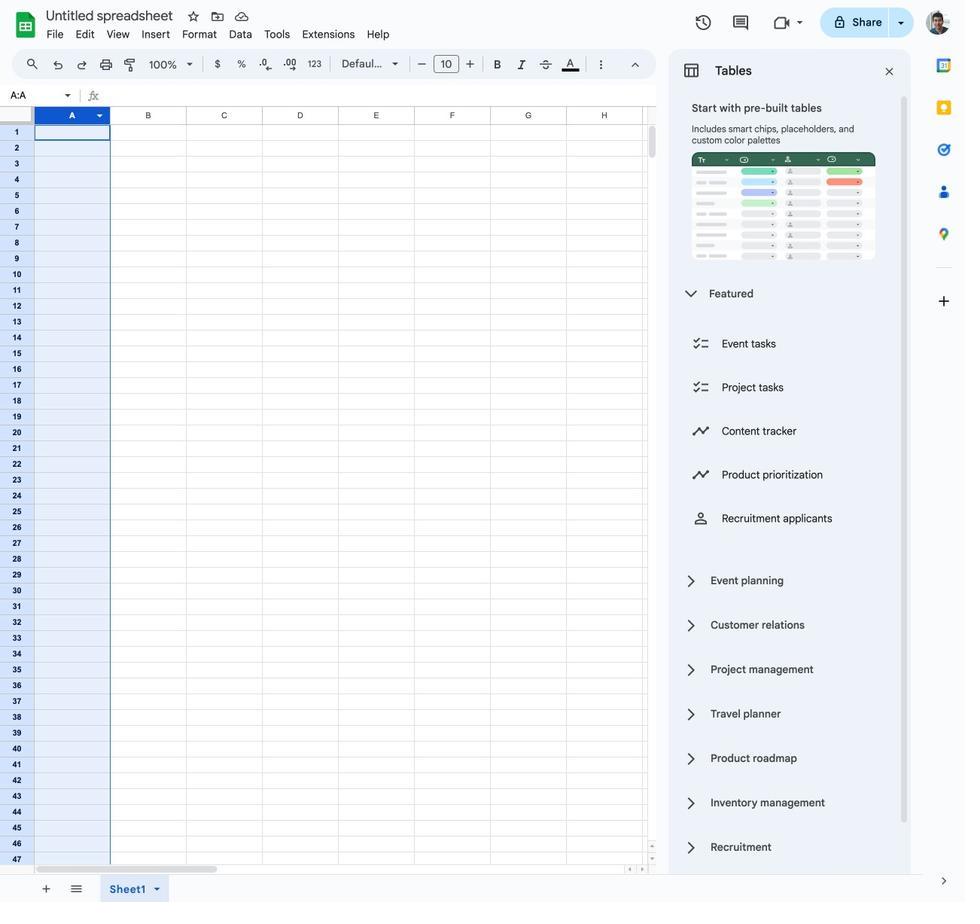 Task type: vqa. For each thing, say whether or not it's contained in the screenshot.
'tab list' inside the "MENU BAR" banner
yes



Task type: describe. For each thing, give the bounding box(es) containing it.
hide the menus (ctrl+shift+f) image
[[628, 57, 643, 72]]

tab inside tables section
[[670, 870, 899, 903]]

3 toolbar from the left
[[185, 876, 188, 903]]

sheets home image
[[12, 11, 39, 38]]

paint format image
[[123, 57, 138, 72]]

none text field inside 'name box (⌘ + j)' 'element'
[[6, 88, 62, 102]]

5 menu item from the left
[[176, 26, 223, 43]]

Font size text field
[[435, 55, 459, 73]]

star image
[[186, 9, 201, 24]]

Rename text field
[[41, 6, 182, 24]]

show all comments image
[[732, 14, 750, 32]]

8 menu item from the left
[[296, 26, 361, 43]]

decrease decimal places image
[[258, 57, 274, 72]]

all sheets image
[[64, 877, 88, 901]]

font list. default (arial) selected. option
[[342, 53, 384, 75]]

document status: saved to drive. image
[[234, 9, 249, 24]]

Zoom text field
[[145, 54, 182, 75]]

Zoom field
[[143, 53, 200, 76]]

strikethrough (⌘+shift+x) image
[[539, 57, 554, 72]]

3 24 image from the top
[[692, 466, 711, 484]]

24 image
[[692, 335, 711, 353]]

2 24 image from the top
[[692, 422, 711, 440]]

6 menu item from the left
[[223, 26, 259, 43]]

menu bar inside menu bar banner
[[41, 20, 396, 44]]

last edit was seconds ago image
[[695, 14, 713, 32]]

bold (⌘b) image
[[490, 57, 506, 72]]

close image
[[883, 65, 897, 78]]

1 menu item from the left
[[41, 26, 70, 43]]



Task type: locate. For each thing, give the bounding box(es) containing it.
tables promo image image
[[692, 152, 876, 260]]

2 menu item from the left
[[70, 26, 101, 43]]

menu bar
[[41, 20, 396, 44]]

tab
[[670, 870, 899, 903]]

3 menu item from the left
[[101, 26, 136, 43]]

1 toolbar from the left
[[31, 876, 94, 903]]

0 horizontal spatial toolbar
[[31, 876, 94, 903]]

increase font size (⌘+shift+period) image
[[463, 57, 478, 72]]

menu item
[[41, 26, 70, 43], [70, 26, 101, 43], [101, 26, 136, 43], [136, 26, 176, 43], [176, 26, 223, 43], [223, 26, 259, 43], [259, 26, 296, 43], [296, 26, 361, 43], [361, 26, 396, 43]]

9 menu item from the left
[[361, 26, 396, 43]]

more image
[[594, 57, 609, 72]]

increase decimal places image
[[283, 57, 298, 72]]

menu item up decrease decimal places icon in the top of the page
[[259, 26, 296, 43]]

1 horizontal spatial toolbar
[[96, 876, 182, 903]]

add sheet image
[[39, 882, 52, 895]]

text color image
[[562, 53, 580, 72]]

menu item up redo (⌘y) icon
[[70, 26, 101, 43]]

1 24 image from the top
[[692, 379, 711, 397]]

share. private to only me. image
[[834, 15, 847, 29]]

move image
[[210, 9, 225, 24]]

menu bar banner
[[0, 0, 966, 903]]

menu item up zoom text box
[[136, 26, 176, 43]]

tab list inside menu bar banner
[[924, 44, 966, 860]]

Menus field
[[19, 53, 52, 75]]

2 toolbar from the left
[[96, 876, 182, 903]]

2 horizontal spatial toolbar
[[185, 876, 188, 903]]

menu item up main toolbar
[[296, 26, 361, 43]]

24 image
[[692, 379, 711, 397], [692, 422, 711, 440], [692, 466, 711, 484], [692, 510, 711, 528]]

italic (⌘i) image
[[515, 57, 530, 72]]

quick sharing actions image
[[899, 22, 905, 45]]

tables section
[[669, 49, 912, 903]]

4 menu item from the left
[[136, 26, 176, 43]]

Star checkbox
[[183, 6, 204, 27]]

4 24 image from the top
[[692, 510, 711, 528]]

menu item down document status: saved to drive. image on the top
[[223, 26, 259, 43]]

menu item up "undo (⌘z)" icon
[[41, 26, 70, 43]]

decrease font size (⌘+shift+comma) image
[[415, 57, 430, 72]]

Font size field
[[434, 55, 466, 74]]

redo (⌘y) image
[[75, 57, 90, 72]]

toolbar
[[31, 876, 94, 903], [96, 876, 182, 903], [185, 876, 188, 903]]

7 menu item from the left
[[259, 26, 296, 43]]

tab list
[[924, 44, 966, 860]]

menu item down star image
[[176, 26, 223, 43]]

None field
[[106, 87, 657, 106]]

container image
[[683, 61, 701, 79]]

menu item up font list. default (arial) selected. option
[[361, 26, 396, 43]]

undo (⌘z) image
[[50, 57, 66, 72]]

main toolbar
[[44, 53, 613, 78]]

print (⌘p) image
[[99, 57, 114, 72]]

None text field
[[6, 88, 62, 102]]

name box (⌘ + j) element
[[5, 87, 75, 105]]

application
[[0, 0, 966, 903]]

menu item down rename text box
[[101, 26, 136, 43]]



